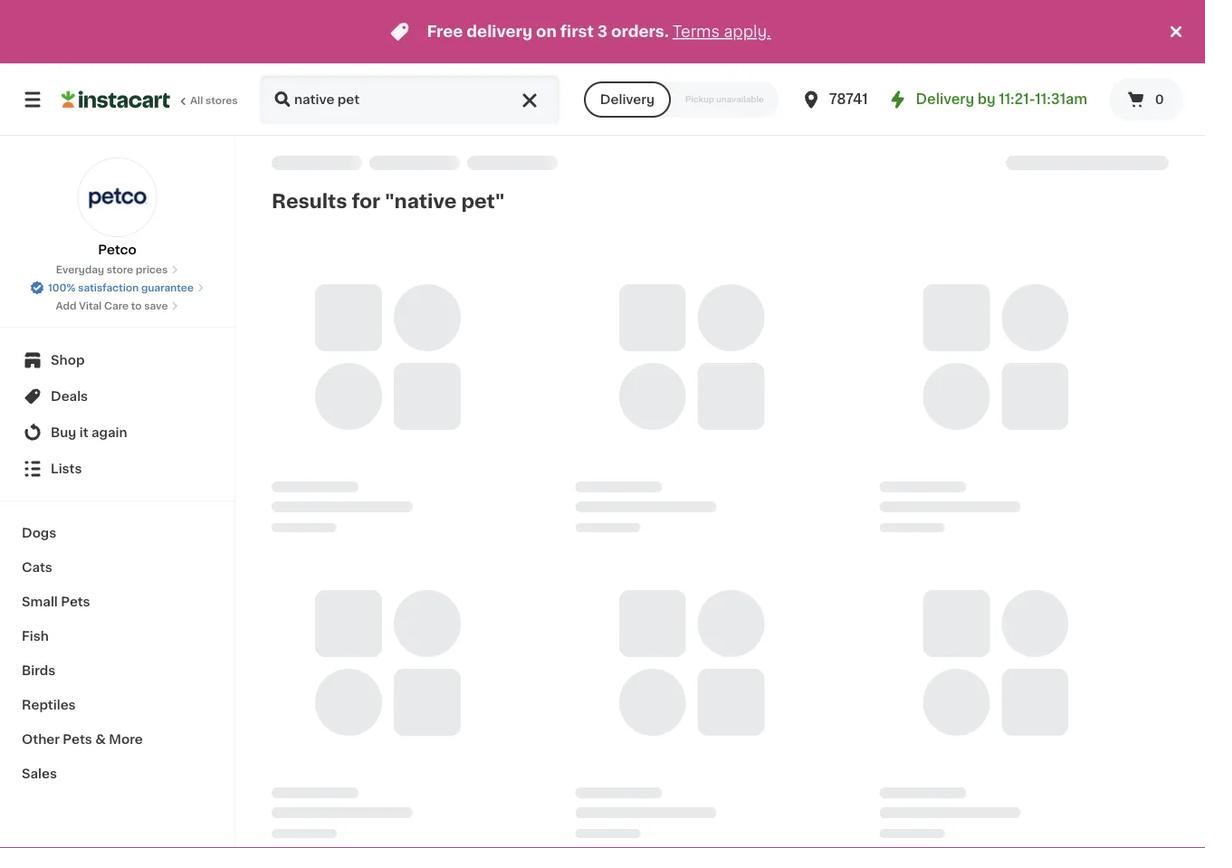Task type: describe. For each thing, give the bounding box(es) containing it.
other
[[22, 734, 60, 746]]

buy it again link
[[11, 415, 224, 451]]

small pets
[[22, 596, 90, 609]]

all stores link
[[62, 74, 239, 125]]

fish
[[22, 631, 49, 643]]

100%
[[48, 283, 76, 293]]

100% satisfaction guarantee
[[48, 283, 194, 293]]

delivery
[[467, 24, 533, 39]]

100% satisfaction guarantee button
[[30, 277, 205, 295]]

instacart logo image
[[62, 89, 170, 111]]

delivery for delivery
[[601, 93, 655, 106]]

reptiles
[[22, 699, 76, 712]]

more
[[109, 734, 143, 746]]

small
[[22, 596, 58, 609]]

pets for small
[[61, 596, 90, 609]]

apply.
[[724, 24, 771, 39]]

small pets link
[[11, 585, 224, 620]]

"native
[[385, 192, 457, 211]]

store
[[107, 265, 133, 275]]

0 button
[[1110, 78, 1184, 121]]

lists link
[[11, 451, 224, 487]]

3
[[598, 24, 608, 39]]

pet"
[[461, 192, 505, 211]]

for
[[352, 192, 381, 211]]

fish link
[[11, 620, 224, 654]]

terms
[[673, 24, 720, 39]]

delivery by 11:21-11:31am link
[[887, 89, 1088, 111]]

delivery for delivery by 11:21-11:31am
[[916, 93, 975, 106]]

to
[[131, 301, 142, 311]]

buy
[[51, 427, 76, 439]]

vital
[[79, 301, 102, 311]]

cats
[[22, 562, 52, 574]]

first
[[561, 24, 594, 39]]

cats link
[[11, 551, 224, 585]]

petco link
[[77, 158, 157, 259]]

Search field
[[261, 76, 559, 123]]

11:31am
[[1036, 93, 1088, 106]]

care
[[104, 301, 129, 311]]

deals
[[51, 390, 88, 403]]

all stores
[[190, 96, 238, 106]]

add
[[56, 301, 77, 311]]

it
[[80, 427, 88, 439]]

everyday store prices
[[56, 265, 168, 275]]

&
[[95, 734, 106, 746]]

shop
[[51, 354, 85, 367]]

other pets & more
[[22, 734, 143, 746]]

other pets & more link
[[11, 723, 224, 757]]

sales
[[22, 768, 57, 781]]

results for "native pet"
[[272, 192, 505, 211]]

reptiles link
[[11, 689, 224, 723]]

sales link
[[11, 757, 224, 792]]



Task type: vqa. For each thing, say whether or not it's contained in the screenshot.
MANY IN STOCK
no



Task type: locate. For each thing, give the bounding box(es) containing it.
pets left "&"
[[63, 734, 92, 746]]

everyday
[[56, 265, 104, 275]]

on
[[536, 24, 557, 39]]

78741
[[830, 93, 868, 106]]

service type group
[[584, 82, 779, 118]]

free delivery on first 3 orders. terms apply.
[[427, 24, 771, 39]]

pets right small
[[61, 596, 90, 609]]

again
[[92, 427, 127, 439]]

petco logo image
[[77, 158, 157, 237]]

0
[[1156, 93, 1165, 106]]

all
[[190, 96, 203, 106]]

delivery inside delivery button
[[601, 93, 655, 106]]

petco
[[98, 244, 137, 256]]

birds link
[[11, 654, 224, 689]]

add vital care to save link
[[56, 299, 179, 313]]

None search field
[[259, 74, 561, 125]]

buy it again
[[51, 427, 127, 439]]

11:21-
[[999, 93, 1036, 106]]

by
[[978, 93, 996, 106]]

everyday store prices link
[[56, 263, 179, 277]]

1 vertical spatial pets
[[63, 734, 92, 746]]

stores
[[206, 96, 238, 106]]

save
[[144, 301, 168, 311]]

78741 button
[[801, 74, 909, 125]]

delivery inside delivery by 11:21-11:31am link
[[916, 93, 975, 106]]

0 horizontal spatial delivery
[[601, 93, 655, 106]]

guarantee
[[141, 283, 194, 293]]

pets
[[61, 596, 90, 609], [63, 734, 92, 746]]

birds
[[22, 665, 56, 678]]

delivery left by
[[916, 93, 975, 106]]

free
[[427, 24, 463, 39]]

results
[[272, 192, 347, 211]]

delivery
[[916, 93, 975, 106], [601, 93, 655, 106]]

dogs
[[22, 527, 56, 540]]

delivery button
[[584, 82, 671, 118]]

terms apply. link
[[673, 24, 771, 39]]

delivery by 11:21-11:31am
[[916, 93, 1088, 106]]

orders.
[[612, 24, 669, 39]]

satisfaction
[[78, 283, 139, 293]]

0 vertical spatial pets
[[61, 596, 90, 609]]

delivery down orders.
[[601, 93, 655, 106]]

lists
[[51, 463, 82, 476]]

limited time offer region
[[0, 0, 1166, 63]]

pets for other
[[63, 734, 92, 746]]

add vital care to save
[[56, 301, 168, 311]]

prices
[[136, 265, 168, 275]]

1 horizontal spatial delivery
[[916, 93, 975, 106]]

dogs link
[[11, 516, 224, 551]]

shop link
[[11, 342, 224, 379]]

deals link
[[11, 379, 224, 415]]



